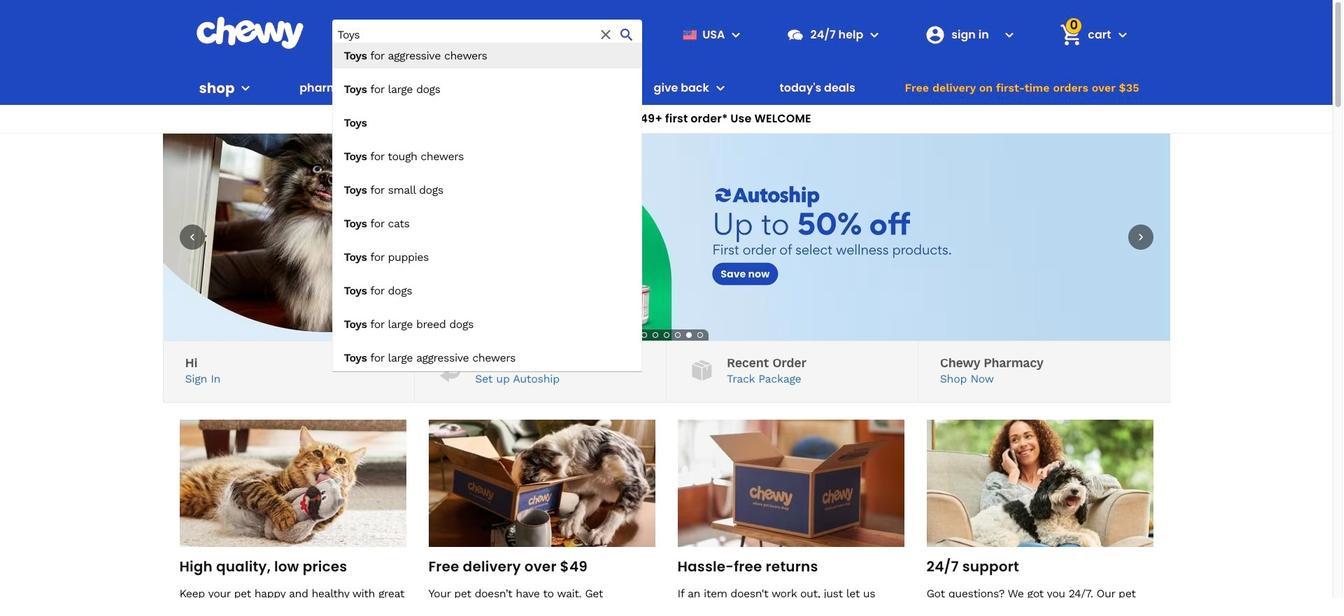 Task type: vqa. For each thing, say whether or not it's contained in the screenshot.
SIGN
no



Task type: describe. For each thing, give the bounding box(es) containing it.
chewy support image
[[787, 26, 805, 44]]

help menu image
[[866, 26, 883, 43]]

site banner
[[0, 0, 1333, 371]]

/ image
[[688, 357, 716, 384]]

delete search image
[[598, 26, 615, 43]]

1 horizontal spatial menu image
[[728, 26, 745, 43]]

items image
[[1059, 22, 1084, 47]]



Task type: locate. For each thing, give the bounding box(es) containing it.
list box inside site banner
[[332, 43, 643, 371]]

give back menu image
[[712, 80, 729, 97]]

Search text field
[[332, 20, 643, 50]]

menu image up the give back menu image
[[728, 26, 745, 43]]

0 vertical spatial menu image
[[728, 26, 745, 43]]

account menu image
[[1001, 26, 1018, 43]]

menu image
[[728, 26, 745, 43], [237, 80, 254, 97]]

menu image down chewy home image
[[237, 80, 254, 97]]

chewy home image
[[196, 17, 304, 49]]

list box
[[332, 43, 643, 371]]

submit search image
[[619, 26, 636, 43]]

up to 50% off your first autoship order of select wellness products. shop now. image
[[163, 134, 1170, 341]]

1 vertical spatial menu image
[[237, 80, 254, 97]]

cart menu image
[[1114, 26, 1131, 43]]

0 horizontal spatial menu image
[[237, 80, 254, 97]]

/ image
[[437, 357, 464, 384]]

choose slide to display. group
[[638, 329, 706, 341]]

Product search field
[[332, 20, 643, 371]]

stop automatic slide show image
[[627, 329, 638, 341]]



